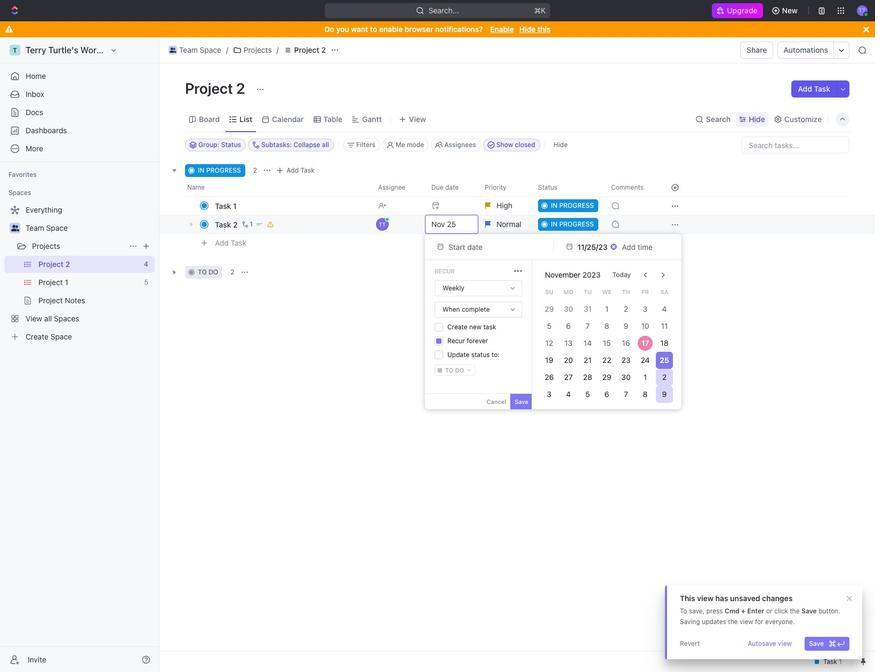 Task type: locate. For each thing, give the bounding box(es) containing it.
projects link
[[230, 44, 274, 57], [32, 238, 125, 255]]

task up task 1 link
[[301, 166, 315, 174]]

view inside autosave view button
[[778, 640, 792, 648]]

1 vertical spatial 4
[[566, 390, 571, 399]]

0 vertical spatial to
[[370, 25, 377, 34]]

button.
[[819, 607, 840, 615]]

1 vertical spatial save
[[802, 607, 817, 615]]

task 2
[[215, 220, 238, 229]]

this
[[680, 594, 695, 603]]

0 vertical spatial space
[[200, 45, 221, 54]]

1 vertical spatial 5
[[585, 390, 590, 399]]

30
[[564, 305, 573, 314], [622, 373, 631, 382]]

customize
[[784, 114, 822, 123]]

automations button
[[778, 42, 834, 58]]

0 horizontal spatial space
[[46, 223, 68, 233]]

create new task
[[447, 323, 496, 331]]

fr
[[642, 288, 649, 295]]

project 2 up board
[[185, 79, 248, 97]]

add task for add task button to the bottom
[[215, 238, 246, 247]]

save left button.
[[802, 607, 817, 615]]

3 up 10
[[643, 305, 648, 314]]

0 horizontal spatial view
[[697, 594, 714, 603]]

when complete button
[[435, 302, 522, 317]]

1 horizontal spatial the
[[790, 607, 800, 615]]

1 horizontal spatial 6
[[605, 390, 609, 399]]

add task up task 1 link
[[287, 166, 315, 174]]

tree containing team space
[[4, 202, 155, 346]]

2
[[321, 45, 326, 54], [236, 79, 245, 97], [253, 166, 257, 174], [233, 220, 238, 229], [230, 268, 234, 276], [624, 305, 628, 314], [662, 373, 667, 382]]

task down task 1
[[215, 220, 231, 229]]

1 horizontal spatial hide
[[554, 141, 568, 149]]

do down task 2
[[209, 268, 218, 276]]

1 horizontal spatial 9
[[662, 390, 667, 399]]

0 horizontal spatial team
[[26, 223, 44, 233]]

2 left 1 button
[[233, 220, 238, 229]]

projects inside tree
[[32, 242, 60, 251]]

30 down 23
[[622, 373, 631, 382]]

6 up 13
[[566, 322, 571, 331]]

2 vertical spatial add task
[[215, 238, 246, 247]]

1 right task 2
[[250, 220, 253, 228]]

do down update
[[455, 367, 464, 374]]

add task button
[[792, 81, 837, 98], [274, 164, 319, 177], [210, 237, 251, 250]]

complete
[[462, 306, 490, 314]]

mo
[[564, 288, 573, 295]]

add down task 2
[[215, 238, 229, 247]]

0 horizontal spatial hide
[[519, 25, 536, 34]]

1 horizontal spatial add task button
[[274, 164, 319, 177]]

view down +
[[740, 618, 753, 626]]

9 down 25
[[662, 390, 667, 399]]

recur up 'weekly'
[[435, 268, 455, 275]]

2 / from the left
[[277, 45, 279, 54]]

1 horizontal spatial view
[[740, 618, 753, 626]]

team space right user group icon
[[179, 45, 221, 54]]

team inside tree
[[26, 223, 44, 233]]

0 horizontal spatial project 2
[[185, 79, 248, 97]]

1 vertical spatial team space
[[26, 223, 68, 233]]

1 horizontal spatial project 2
[[294, 45, 326, 54]]

or
[[766, 607, 773, 615]]

1 horizontal spatial team space
[[179, 45, 221, 54]]

favorites button
[[4, 169, 41, 181]]

2 right progress
[[253, 166, 257, 174]]

view up save, at right
[[697, 594, 714, 603]]

0 horizontal spatial 9
[[624, 322, 628, 331]]

tree
[[4, 202, 155, 346]]

share
[[747, 45, 767, 54]]

board
[[199, 114, 220, 123]]

2 horizontal spatial add task button
[[792, 81, 837, 98]]

list link
[[237, 112, 252, 127]]

25
[[660, 356, 669, 365]]

1 horizontal spatial /
[[277, 45, 279, 54]]

the down the cmd
[[728, 618, 738, 626]]

1 horizontal spatial 8
[[643, 390, 648, 399]]

0 horizontal spatial /
[[226, 45, 228, 54]]

30 down mo
[[564, 305, 573, 314]]

8 up 15
[[605, 322, 609, 331]]

0 vertical spatial team space
[[179, 45, 221, 54]]

6 down 22
[[605, 390, 609, 399]]

do
[[209, 268, 218, 276], [455, 367, 464, 374]]

1 down we
[[605, 305, 609, 314]]

weekly button
[[435, 281, 522, 296]]

/
[[226, 45, 228, 54], [277, 45, 279, 54]]

17
[[641, 339, 649, 348]]

2 horizontal spatial hide
[[749, 114, 765, 123]]

project 2 down do
[[294, 45, 326, 54]]

autosave view
[[748, 640, 792, 648]]

1 vertical spatial add task
[[287, 166, 315, 174]]

click
[[774, 607, 788, 615]]

0 horizontal spatial 30
[[564, 305, 573, 314]]

1 horizontal spatial add task
[[287, 166, 315, 174]]

0 vertical spatial recur
[[435, 268, 455, 275]]

0 horizontal spatial do
[[209, 268, 218, 276]]

update status to:
[[447, 351, 500, 359]]

28
[[583, 373, 592, 382]]

add task down task 2
[[215, 238, 246, 247]]

1 horizontal spatial team space link
[[166, 44, 224, 57]]

0 horizontal spatial 6
[[566, 322, 571, 331]]

1 vertical spatial add task button
[[274, 164, 319, 177]]

0 vertical spatial projects
[[244, 45, 272, 54]]

1 vertical spatial the
[[728, 618, 738, 626]]

2 vertical spatial hide
[[554, 141, 568, 149]]

add task
[[798, 84, 830, 93], [287, 166, 315, 174], [215, 238, 246, 247]]

0 vertical spatial to do
[[198, 268, 218, 276]]

to do down update
[[445, 367, 464, 374]]

0 horizontal spatial to do
[[198, 268, 218, 276]]

hide inside hide dropdown button
[[749, 114, 765, 123]]

4 down 27
[[566, 390, 571, 399]]

1 vertical spatial recur
[[447, 337, 465, 345]]

docs link
[[4, 104, 155, 121]]

1 vertical spatial space
[[46, 223, 68, 233]]

0 horizontal spatial project
[[185, 79, 233, 97]]

1 horizontal spatial 7
[[624, 390, 628, 399]]

0 vertical spatial projects link
[[230, 44, 274, 57]]

1 vertical spatial project
[[185, 79, 233, 97]]

team right user group icon
[[179, 45, 198, 54]]

2 horizontal spatial to
[[445, 367, 454, 374]]

1 vertical spatial 6
[[605, 390, 609, 399]]

0 vertical spatial project 2
[[294, 45, 326, 54]]

add up task 1 link
[[287, 166, 299, 174]]

1 vertical spatial projects link
[[32, 238, 125, 255]]

team space inside sidebar navigation
[[26, 223, 68, 233]]

4
[[662, 305, 667, 314], [566, 390, 571, 399]]

new
[[782, 6, 798, 15]]

su
[[545, 288, 554, 295]]

2 vertical spatial add
[[215, 238, 229, 247]]

gantt link
[[360, 112, 382, 127]]

this
[[538, 25, 551, 34]]

1
[[233, 201, 237, 210], [250, 220, 253, 228], [605, 305, 609, 314], [644, 373, 647, 382]]

1 up task 2
[[233, 201, 237, 210]]

team
[[179, 45, 198, 54], [26, 223, 44, 233]]

revert
[[680, 640, 700, 648]]

1 horizontal spatial to
[[370, 25, 377, 34]]

add up customize on the top right of the page
[[798, 84, 812, 93]]

save right cancel
[[515, 398, 529, 405]]

4 up "11"
[[662, 305, 667, 314]]

0 horizontal spatial 8
[[605, 322, 609, 331]]

8 down 24
[[643, 390, 648, 399]]

0 horizontal spatial the
[[728, 618, 738, 626]]

3 down 26
[[547, 390, 552, 399]]

1 horizontal spatial 30
[[622, 373, 631, 382]]

0 vertical spatial view
[[697, 594, 714, 603]]

0 vertical spatial do
[[209, 268, 218, 276]]

add task up customize on the top right of the page
[[798, 84, 830, 93]]

0 horizontal spatial 4
[[566, 390, 571, 399]]

1 vertical spatial hide
[[749, 114, 765, 123]]

enter
[[747, 607, 765, 615]]

team right user group image in the left top of the page
[[26, 223, 44, 233]]

0 vertical spatial hide
[[519, 25, 536, 34]]

team space right user group image in the left top of the page
[[26, 223, 68, 233]]

docs
[[26, 108, 43, 117]]

5 down 28
[[585, 390, 590, 399]]

the
[[790, 607, 800, 615], [728, 618, 738, 626]]

29 down su
[[545, 305, 554, 314]]

space right user group image in the left top of the page
[[46, 223, 68, 233]]

29 down 22
[[602, 373, 611, 382]]

1 horizontal spatial space
[[200, 45, 221, 54]]

to do button
[[435, 365, 475, 376]]

gantt
[[362, 114, 382, 123]]

add task button up task 1 link
[[274, 164, 319, 177]]

9 up the 16
[[624, 322, 628, 331]]

2 vertical spatial view
[[778, 640, 792, 648]]

recur down create
[[447, 337, 465, 345]]

2023
[[583, 270, 601, 279]]

to do down task 2
[[198, 268, 218, 276]]

to
[[370, 25, 377, 34], [198, 268, 207, 276], [445, 367, 454, 374]]

has
[[716, 594, 728, 603]]

15
[[603, 339, 611, 348]]

add task button down task 2
[[210, 237, 251, 250]]

0 vertical spatial add task button
[[792, 81, 837, 98]]

1 horizontal spatial add
[[287, 166, 299, 174]]

1 vertical spatial 7
[[624, 390, 628, 399]]

1 vertical spatial projects
[[32, 242, 60, 251]]

7 down 31
[[586, 322, 590, 331]]

space right user group icon
[[200, 45, 221, 54]]

0 horizontal spatial team space link
[[26, 220, 153, 237]]

1 vertical spatial to do
[[445, 367, 464, 374]]

16
[[622, 339, 630, 348]]

add task button up customize on the top right of the page
[[792, 81, 837, 98]]

7 down 23
[[624, 390, 628, 399]]

5 up the '12'
[[547, 322, 552, 331]]

3
[[643, 305, 648, 314], [547, 390, 552, 399]]

save down button.
[[809, 640, 824, 648]]

1 vertical spatial 29
[[602, 373, 611, 382]]

1 horizontal spatial 29
[[602, 373, 611, 382]]

2 vertical spatial save
[[809, 640, 824, 648]]

view down everyone.
[[778, 640, 792, 648]]

task up customize on the top right of the page
[[814, 84, 830, 93]]

save button
[[805, 637, 850, 651]]

0 horizontal spatial add task
[[215, 238, 246, 247]]

8
[[605, 322, 609, 331], [643, 390, 648, 399]]

recur for recur forever
[[447, 337, 465, 345]]

when complete
[[443, 306, 490, 314]]

1 vertical spatial team
[[26, 223, 44, 233]]

today button
[[606, 267, 637, 284]]

1 horizontal spatial do
[[455, 367, 464, 374]]

1 vertical spatial 3
[[547, 390, 552, 399]]

1 down 24
[[644, 373, 647, 382]]

0 vertical spatial 7
[[586, 322, 590, 331]]

1 vertical spatial team space link
[[26, 220, 153, 237]]

0 vertical spatial 3
[[643, 305, 648, 314]]

2 vertical spatial to
[[445, 367, 454, 374]]

9
[[624, 322, 628, 331], [662, 390, 667, 399]]

1 vertical spatial project 2
[[185, 79, 248, 97]]

add for topmost add task button
[[798, 84, 812, 93]]

task 1 link
[[212, 198, 370, 214]]

view for autosave
[[778, 640, 792, 648]]

1 horizontal spatial team
[[179, 45, 198, 54]]

this view has unsaved changes to save, press cmd + enter or click the save button. saving updates the view for everyone.
[[680, 594, 840, 626]]

27
[[564, 373, 573, 382]]

13
[[565, 339, 573, 348]]

when
[[443, 306, 460, 314]]

0 vertical spatial 4
[[662, 305, 667, 314]]

the right click
[[790, 607, 800, 615]]

do
[[325, 25, 334, 34]]

0 vertical spatial 30
[[564, 305, 573, 314]]

6
[[566, 322, 571, 331], [605, 390, 609, 399]]

0 horizontal spatial add
[[215, 238, 229, 247]]

19
[[545, 356, 553, 365]]

press
[[706, 607, 723, 615]]

assignees button
[[431, 139, 481, 151]]



Task type: vqa. For each thing, say whether or not it's contained in the screenshot.
Fr
yes



Task type: describe. For each thing, give the bounding box(es) containing it.
calendar
[[272, 114, 304, 123]]

21
[[584, 356, 592, 365]]

everyone.
[[765, 618, 795, 626]]

26
[[545, 373, 554, 382]]

task up task 2
[[215, 201, 231, 210]]

tree inside sidebar navigation
[[4, 202, 155, 346]]

assignees
[[444, 141, 476, 149]]

enable
[[490, 25, 514, 34]]

1 vertical spatial add
[[287, 166, 299, 174]]

calendar link
[[270, 112, 304, 127]]

2 down 25
[[662, 373, 667, 382]]

0 vertical spatial team
[[179, 45, 198, 54]]

1 horizontal spatial 5
[[585, 390, 590, 399]]

recur forever
[[447, 337, 488, 345]]

home link
[[4, 68, 155, 85]]

progress
[[206, 166, 241, 174]]

save inside this view has unsaved changes to save, press cmd + enter or click the save button. saving updates the view for everyone.
[[802, 607, 817, 615]]

1 vertical spatial 8
[[643, 390, 648, 399]]

20
[[564, 356, 573, 365]]

task
[[483, 323, 496, 331]]

1 vertical spatial 30
[[622, 373, 631, 382]]

0 vertical spatial 9
[[624, 322, 628, 331]]

1 vertical spatial 9
[[662, 390, 667, 399]]

invite
[[28, 655, 46, 664]]

changes
[[762, 594, 793, 603]]

1 horizontal spatial projects
[[244, 45, 272, 54]]

sidebar navigation
[[0, 37, 159, 673]]

upgrade
[[727, 6, 758, 15]]

to:
[[492, 351, 500, 359]]

Search tasks... text field
[[742, 137, 849, 153]]

enable
[[379, 25, 403, 34]]

0 horizontal spatial 3
[[547, 390, 552, 399]]

team space link inside tree
[[26, 220, 153, 237]]

recur for recur
[[435, 268, 455, 275]]

1 inside 1 button
[[250, 220, 253, 228]]

board link
[[197, 112, 220, 127]]

2 down th
[[624, 305, 628, 314]]

today
[[612, 271, 631, 279]]

11
[[661, 322, 668, 331]]

hide inside hide button
[[554, 141, 568, 149]]

project 2 link
[[281, 44, 329, 57]]

saving
[[680, 618, 700, 626]]

update
[[447, 351, 469, 359]]

november 2023
[[545, 270, 601, 279]]

weekly
[[443, 284, 464, 292]]

user group image
[[11, 225, 19, 231]]

1 horizontal spatial 4
[[662, 305, 667, 314]]

0 vertical spatial save
[[515, 398, 529, 405]]

notifications?
[[435, 25, 483, 34]]

you
[[336, 25, 349, 34]]

unsaved
[[730, 594, 760, 603]]

0 vertical spatial 5
[[547, 322, 552, 331]]

inbox
[[26, 90, 44, 99]]

list
[[240, 114, 252, 123]]

upgrade link
[[712, 3, 763, 18]]

2 down task 2
[[230, 268, 234, 276]]

1 horizontal spatial projects link
[[230, 44, 274, 57]]

1 / from the left
[[226, 45, 228, 54]]

cmd
[[725, 607, 740, 615]]

inbox link
[[4, 86, 155, 103]]

we
[[602, 288, 612, 295]]

0 vertical spatial 6
[[566, 322, 571, 331]]

automations
[[784, 45, 828, 54]]

0 vertical spatial team space link
[[166, 44, 224, 57]]

user group image
[[169, 47, 176, 53]]

to inside dropdown button
[[445, 367, 454, 374]]

cancel
[[487, 398, 506, 405]]

updates
[[702, 618, 726, 626]]

new
[[469, 323, 482, 331]]

to do inside dropdown button
[[445, 367, 464, 374]]

1 horizontal spatial project
[[294, 45, 319, 54]]

31
[[584, 305, 592, 314]]

1 button
[[240, 219, 255, 230]]

create
[[447, 323, 468, 331]]

2 up list at the left top of page
[[236, 79, 245, 97]]

space inside tree
[[46, 223, 68, 233]]

to
[[680, 607, 687, 615]]

table link
[[321, 112, 342, 127]]

favorites
[[9, 171, 37, 179]]

status
[[471, 351, 490, 359]]

sa
[[660, 288, 669, 295]]

table
[[324, 114, 342, 123]]

autosave
[[748, 640, 776, 648]]

1 horizontal spatial 3
[[643, 305, 648, 314]]

2 down do
[[321, 45, 326, 54]]

search button
[[692, 112, 734, 127]]

dashboards link
[[4, 122, 155, 139]]

Start date text field
[[449, 242, 537, 251]]

Add time text field
[[622, 242, 654, 251]]

14
[[584, 339, 592, 348]]

1 inside task 1 link
[[233, 201, 237, 210]]

Due date text field
[[578, 242, 608, 251]]

add for add task button to the bottom
[[215, 238, 229, 247]]

view for this
[[697, 594, 714, 603]]

hide button
[[736, 112, 768, 127]]

revert button
[[676, 637, 704, 651]]

autosave view button
[[744, 637, 796, 651]]

share button
[[740, 42, 774, 59]]

want
[[351, 25, 368, 34]]

for
[[755, 618, 764, 626]]

in progress
[[198, 166, 241, 174]]

dashboards
[[26, 126, 67, 135]]

projects link inside tree
[[32, 238, 125, 255]]

hide button
[[549, 139, 572, 151]]

23
[[622, 356, 631, 365]]

+
[[741, 607, 746, 615]]

2 vertical spatial add task button
[[210, 237, 251, 250]]

22
[[602, 356, 611, 365]]

save inside save button
[[809, 640, 824, 648]]

0 vertical spatial 29
[[545, 305, 554, 314]]

do inside dropdown button
[[455, 367, 464, 374]]

in
[[198, 166, 205, 174]]

home
[[26, 71, 46, 81]]

0 vertical spatial 8
[[605, 322, 609, 331]]

task down 1 button
[[231, 238, 246, 247]]

10
[[641, 322, 649, 331]]

12
[[545, 339, 553, 348]]

customize button
[[771, 112, 825, 127]]

save,
[[689, 607, 705, 615]]

0 horizontal spatial to
[[198, 268, 207, 276]]

search...
[[429, 6, 459, 15]]

add task for topmost add task button
[[798, 84, 830, 93]]



